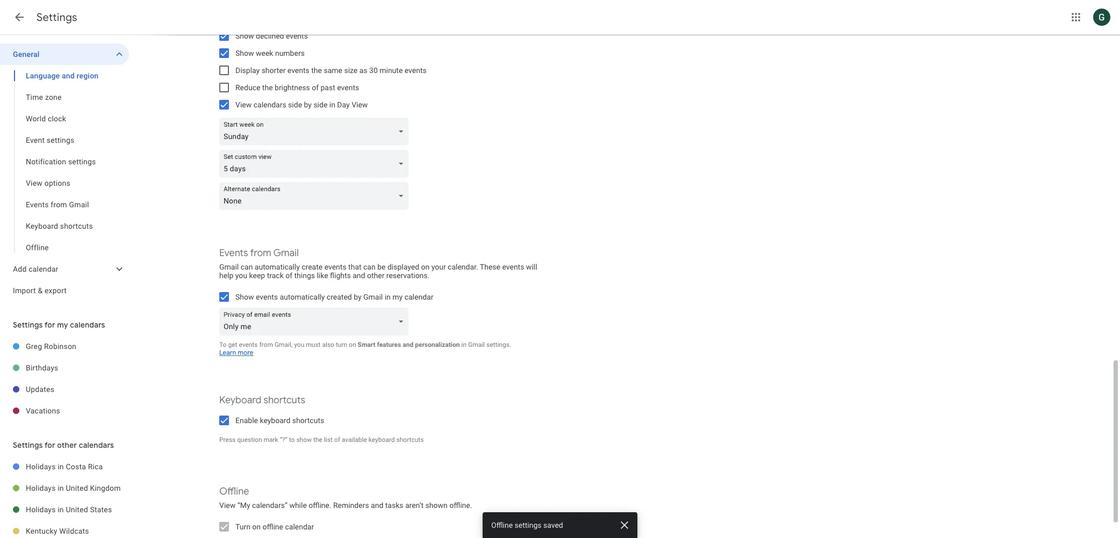 Task type: describe. For each thing, give the bounding box(es) containing it.
holidays in united states tree item
[[0, 499, 129, 521]]

greg
[[26, 342, 42, 351]]

past
[[321, 83, 335, 92]]

in inside 'tree item'
[[58, 463, 64, 471]]

display shorter events the same size as 30 minute events
[[235, 66, 427, 75]]

reduce the brightness of past events
[[235, 83, 359, 92]]

show week numbers
[[235, 49, 305, 58]]

turn
[[336, 341, 347, 349]]

more
[[238, 349, 253, 357]]

and left region
[[62, 72, 75, 80]]

2 horizontal spatial calendar
[[405, 293, 434, 302]]

like
[[317, 271, 328, 280]]

automatically inside events from gmail gmail can automatically create events that can be displayed on your calendar. these events will help you keep track of things like flights and other reservations.
[[255, 263, 300, 271]]

keyboard shortcuts inside group
[[26, 222, 93, 231]]

to get events from gmail, you must also turn on smart features and personalization in gmail settings. learn more
[[219, 341, 511, 357]]

1 vertical spatial keyboard shortcuts
[[219, 395, 305, 406]]

general tree item
[[0, 44, 129, 65]]

1 vertical spatial keyboard
[[219, 395, 261, 406]]

show declined events
[[235, 32, 308, 40]]

aren't
[[405, 502, 424, 510]]

in left day
[[329, 101, 335, 109]]

"?"
[[280, 437, 288, 444]]

birthdays tree item
[[0, 358, 129, 379]]

notification settings
[[26, 158, 96, 166]]

robinson
[[44, 342, 76, 351]]

world
[[26, 115, 46, 123]]

updates tree item
[[0, 379, 129, 401]]

personalization
[[415, 341, 460, 349]]

events right minute
[[405, 66, 427, 75]]

greg robinson
[[26, 342, 76, 351]]

events for events from gmail
[[26, 201, 49, 209]]

kentucky wildcats
[[26, 527, 89, 536]]

birthdays
[[26, 364, 58, 373]]

display
[[235, 66, 260, 75]]

day
[[337, 101, 350, 109]]

features
[[377, 341, 401, 349]]

will
[[526, 263, 537, 271]]

settings for settings for my calendars
[[13, 320, 43, 330]]

be
[[377, 263, 386, 271]]

offline for offline settings saved
[[491, 521, 513, 530]]

updates link
[[26, 379, 129, 401]]

events left will in the left of the page
[[502, 263, 524, 271]]

you inside to get events from gmail, you must also turn on smart features and personalization in gmail settings. learn more
[[294, 341, 304, 349]]

0 vertical spatial the
[[311, 66, 322, 75]]

holidays in united kingdom link
[[26, 478, 129, 499]]

enable
[[235, 417, 258, 425]]

1 vertical spatial by
[[354, 293, 362, 302]]

settings for settings for other calendars
[[13, 441, 43, 451]]

gmail inside group
[[69, 201, 89, 209]]

show events automatically created by gmail in my calendar
[[235, 293, 434, 302]]

learn
[[219, 349, 236, 357]]

offline for offline view "my calendars" while offline. reminders and tasks aren't shown offline.
[[219, 486, 249, 498]]

settings for settings
[[37, 11, 77, 24]]

press question mark "?" to show the list of available keyboard shortcuts
[[219, 437, 424, 444]]

birthdays link
[[26, 358, 129, 379]]

event
[[26, 136, 45, 145]]

while
[[289, 502, 307, 510]]

events down track
[[256, 293, 278, 302]]

clock
[[48, 115, 66, 123]]

kentucky wildcats link
[[26, 521, 129, 539]]

displayed
[[388, 263, 419, 271]]

vacations tree item
[[0, 401, 129, 422]]

reminders
[[333, 502, 369, 510]]

show for show week numbers
[[235, 49, 254, 58]]

greg robinson tree item
[[0, 336, 129, 358]]

kentucky
[[26, 527, 57, 536]]

holidays for holidays in united kingdom
[[26, 484, 56, 493]]

options
[[44, 179, 70, 188]]

1 side from the left
[[288, 101, 302, 109]]

show for show declined events
[[235, 32, 254, 40]]

group containing language and region
[[0, 65, 129, 259]]

gmail down be
[[363, 293, 383, 302]]

import & export
[[13, 287, 67, 295]]

time zone
[[26, 93, 62, 102]]

1 can from the left
[[241, 263, 253, 271]]

to
[[219, 341, 227, 349]]

must
[[306, 341, 321, 349]]

things
[[294, 271, 315, 280]]

2 vertical spatial calendar
[[285, 523, 314, 532]]

0 horizontal spatial keyboard
[[260, 417, 290, 425]]

settings for my calendars tree
[[0, 336, 129, 422]]

calendars"
[[252, 502, 288, 510]]

on inside events from gmail gmail can automatically create events that can be displayed on your calendar. these events will help you keep track of things like flights and other reservations.
[[421, 263, 430, 271]]

gmail up track
[[273, 247, 299, 259]]

1 vertical spatial automatically
[[280, 293, 325, 302]]

mark
[[264, 437, 278, 444]]

in up the kentucky wildcats tree item
[[58, 506, 64, 514]]

go back image
[[13, 11, 26, 24]]

as
[[360, 66, 367, 75]]

events down size
[[337, 83, 359, 92]]

offline settings saved
[[491, 521, 563, 530]]

press
[[219, 437, 236, 444]]

offline for offline
[[26, 244, 49, 252]]

week
[[256, 49, 273, 58]]

rica
[[88, 463, 103, 471]]

minute
[[380, 66, 403, 75]]

view options
[[26, 179, 70, 188]]

1 horizontal spatial keyboard
[[369, 437, 395, 444]]

brightness
[[275, 83, 310, 92]]

holidays in united states link
[[26, 499, 129, 521]]

tasks
[[385, 502, 403, 510]]

wildcats
[[59, 527, 89, 536]]

that
[[348, 263, 362, 271]]

view calendars side by side in day view
[[235, 101, 368, 109]]

events from gmail
[[26, 201, 89, 209]]

30
[[369, 66, 378, 75]]

question
[[237, 437, 262, 444]]

2 vertical spatial the
[[313, 437, 323, 444]]

same
[[324, 66, 342, 75]]

to
[[289, 437, 295, 444]]

saved
[[544, 521, 563, 530]]

1 vertical spatial my
[[57, 320, 68, 330]]

keep
[[249, 271, 265, 280]]

calendars for settings for other calendars
[[79, 441, 114, 451]]

and inside events from gmail gmail can automatically create events that can be displayed on your calendar. these events will help you keep track of things like flights and other reservations.
[[353, 271, 365, 280]]

your
[[432, 263, 446, 271]]

region
[[77, 72, 99, 80]]

learn more link
[[219, 349, 253, 357]]

holidays for holidays in costa rica
[[26, 463, 56, 471]]



Task type: vqa. For each thing, say whether or not it's contained in the screenshot.
Keyboard shortcuts to the top
yes



Task type: locate. For each thing, give the bounding box(es) containing it.
0 horizontal spatial calendar
[[29, 265, 58, 274]]

events
[[286, 32, 308, 40], [288, 66, 310, 75], [405, 66, 427, 75], [337, 83, 359, 92], [325, 263, 347, 271], [502, 263, 524, 271], [256, 293, 278, 302], [239, 341, 258, 349]]

of inside events from gmail gmail can automatically create events that can be displayed on your calendar. these events will help you keep track of things like flights and other reservations.
[[286, 271, 292, 280]]

view left "options"
[[26, 179, 42, 188]]

3 show from the top
[[235, 293, 254, 302]]

0 vertical spatial you
[[235, 271, 247, 280]]

2 horizontal spatial on
[[421, 263, 430, 271]]

for for my
[[45, 320, 55, 330]]

0 vertical spatial other
[[367, 271, 385, 280]]

you left must
[[294, 341, 304, 349]]

1 horizontal spatial offline.
[[450, 502, 472, 510]]

show
[[235, 32, 254, 40], [235, 49, 254, 58], [235, 293, 254, 302]]

united up holidays in united states link
[[66, 484, 88, 493]]

offline.
[[309, 502, 331, 510], [450, 502, 472, 510]]

show left declined
[[235, 32, 254, 40]]

united inside 'link'
[[66, 484, 88, 493]]

can right help
[[241, 263, 253, 271]]

turn
[[235, 523, 250, 532]]

1 vertical spatial show
[[235, 49, 254, 58]]

1 vertical spatial offline
[[219, 486, 249, 498]]

united for kingdom
[[66, 484, 88, 493]]

show down keep
[[235, 293, 254, 302]]

2 offline. from the left
[[450, 502, 472, 510]]

settings up notification settings
[[47, 136, 74, 145]]

settings right go back image
[[37, 11, 77, 24]]

settings left saved
[[515, 521, 542, 530]]

my
[[393, 293, 403, 302], [57, 320, 68, 330]]

holidays for holidays in united states
[[26, 506, 56, 514]]

shorter
[[262, 66, 286, 75]]

0 horizontal spatial my
[[57, 320, 68, 330]]

and left tasks
[[371, 502, 383, 510]]

and inside offline view "my calendars" while offline. reminders and tasks aren't shown offline.
[[371, 502, 383, 510]]

0 vertical spatial of
[[312, 83, 319, 92]]

the left list
[[313, 437, 323, 444]]

0 vertical spatial settings
[[37, 11, 77, 24]]

offline inside offline view "my calendars" while offline. reminders and tasks aren't shown offline.
[[219, 486, 249, 498]]

also
[[322, 341, 334, 349]]

on inside to get events from gmail, you must also turn on smart features and personalization in gmail settings. learn more
[[349, 341, 356, 349]]

holidays in costa rica tree item
[[0, 456, 129, 478]]

1 vertical spatial holidays
[[26, 484, 56, 493]]

side
[[288, 101, 302, 109], [314, 101, 328, 109]]

1 vertical spatial you
[[294, 341, 304, 349]]

calendar down while
[[285, 523, 314, 532]]

for up greg robinson
[[45, 320, 55, 330]]

events right get
[[239, 341, 258, 349]]

in inside to get events from gmail, you must also turn on smart features and personalization in gmail settings. learn more
[[462, 341, 467, 349]]

0 horizontal spatial keyboard
[[26, 222, 58, 231]]

0 horizontal spatial side
[[288, 101, 302, 109]]

on right "turn"
[[252, 523, 261, 532]]

2 united from the top
[[66, 506, 88, 514]]

1 horizontal spatial you
[[294, 341, 304, 349]]

0 horizontal spatial offline
[[26, 244, 49, 252]]

1 horizontal spatial on
[[349, 341, 356, 349]]

can
[[241, 263, 253, 271], [363, 263, 376, 271]]

gmail inside to get events from gmail, you must also turn on smart features and personalization in gmail settings. learn more
[[468, 341, 485, 349]]

offline up add calendar at left
[[26, 244, 49, 252]]

kingdom
[[90, 484, 121, 493]]

offline. right while
[[309, 502, 331, 510]]

states
[[90, 506, 112, 514]]

0 vertical spatial keyboard
[[260, 417, 290, 425]]

from for events from gmail gmail can automatically create events that can be displayed on your calendar. these events will help you keep track of things like flights and other reservations.
[[250, 247, 271, 259]]

available
[[342, 437, 367, 444]]

settings.
[[487, 341, 511, 349]]

offline
[[26, 244, 49, 252], [219, 486, 249, 498], [491, 521, 513, 530]]

1 vertical spatial calendars
[[70, 320, 105, 330]]

1 vertical spatial keyboard
[[369, 437, 395, 444]]

events inside to get events from gmail, you must also turn on smart features and personalization in gmail settings. learn more
[[239, 341, 258, 349]]

notification
[[26, 158, 66, 166]]

tree containing general
[[0, 44, 129, 302]]

show up display
[[235, 49, 254, 58]]

in right 'personalization'
[[462, 341, 467, 349]]

keyboard up mark
[[260, 417, 290, 425]]

0 vertical spatial calendars
[[254, 101, 286, 109]]

2 vertical spatial holidays
[[26, 506, 56, 514]]

on
[[421, 263, 430, 271], [349, 341, 356, 349], [252, 523, 261, 532]]

1 vertical spatial events
[[219, 247, 248, 259]]

calendar up &
[[29, 265, 58, 274]]

vacations
[[26, 407, 60, 416]]

general
[[13, 50, 40, 59]]

united
[[66, 484, 88, 493], [66, 506, 88, 514]]

shortcuts inside group
[[60, 222, 93, 231]]

gmail down "options"
[[69, 201, 89, 209]]

for
[[45, 320, 55, 330], [45, 441, 55, 451]]

numbers
[[275, 49, 305, 58]]

0 vertical spatial events
[[26, 201, 49, 209]]

0 horizontal spatial can
[[241, 263, 253, 271]]

&
[[38, 287, 43, 295]]

keyboard shortcuts
[[26, 222, 93, 231], [219, 395, 305, 406]]

2 vertical spatial settings
[[13, 441, 43, 451]]

settings for offline
[[515, 521, 542, 530]]

of right list
[[334, 437, 340, 444]]

from inside group
[[51, 201, 67, 209]]

view
[[235, 101, 252, 109], [352, 101, 368, 109], [26, 179, 42, 188], [219, 502, 236, 510]]

view inside offline view "my calendars" while offline. reminders and tasks aren't shown offline.
[[219, 502, 236, 510]]

events down view options
[[26, 201, 49, 209]]

0 horizontal spatial other
[[57, 441, 77, 451]]

1 horizontal spatial of
[[312, 83, 319, 92]]

0 horizontal spatial keyboard shortcuts
[[26, 222, 93, 231]]

2 side from the left
[[314, 101, 328, 109]]

show
[[296, 437, 312, 444]]

for for other
[[45, 441, 55, 451]]

automatically down things in the bottom of the page
[[280, 293, 325, 302]]

1 vertical spatial for
[[45, 441, 55, 451]]

by right created
[[354, 293, 362, 302]]

calendars down reduce
[[254, 101, 286, 109]]

events left that
[[325, 263, 347, 271]]

from inside events from gmail gmail can automatically create events that can be displayed on your calendar. these events will help you keep track of things like flights and other reservations.
[[250, 247, 271, 259]]

keyboard right available
[[369, 437, 395, 444]]

events up numbers
[[286, 32, 308, 40]]

group
[[0, 65, 129, 259]]

settings up "options"
[[68, 158, 96, 166]]

1 horizontal spatial offline
[[219, 486, 249, 498]]

settings for event
[[47, 136, 74, 145]]

1 horizontal spatial my
[[393, 293, 403, 302]]

add calendar
[[13, 265, 58, 274]]

0 vertical spatial for
[[45, 320, 55, 330]]

1 horizontal spatial can
[[363, 263, 376, 271]]

and right flights
[[353, 271, 365, 280]]

for up holidays in costa rica
[[45, 441, 55, 451]]

1 vertical spatial of
[[286, 271, 292, 280]]

3 holidays from the top
[[26, 506, 56, 514]]

1 horizontal spatial other
[[367, 271, 385, 280]]

calendar down reservations.
[[405, 293, 434, 302]]

gmail
[[69, 201, 89, 209], [273, 247, 299, 259], [219, 263, 239, 271], [363, 293, 383, 302], [468, 341, 485, 349]]

declined
[[256, 32, 284, 40]]

zone
[[45, 93, 62, 102]]

from for events from gmail
[[51, 201, 67, 209]]

automatically left create
[[255, 263, 300, 271]]

side down reduce the brightness of past events on the left top
[[288, 101, 302, 109]]

1 vertical spatial united
[[66, 506, 88, 514]]

help
[[219, 271, 234, 280]]

settings heading
[[37, 11, 77, 24]]

gmail,
[[275, 341, 293, 349]]

in inside 'link'
[[58, 484, 64, 493]]

get
[[228, 341, 237, 349]]

1 vertical spatial other
[[57, 441, 77, 451]]

calendar
[[29, 265, 58, 274], [405, 293, 434, 302], [285, 523, 314, 532]]

2 can from the left
[[363, 263, 376, 271]]

1 horizontal spatial events
[[219, 247, 248, 259]]

keyboard up enable
[[219, 395, 261, 406]]

smart
[[358, 341, 376, 349]]

view down reduce
[[235, 101, 252, 109]]

view left "my
[[219, 502, 236, 510]]

2 vertical spatial on
[[252, 523, 261, 532]]

2 vertical spatial calendars
[[79, 441, 114, 451]]

holidays in costa rica
[[26, 463, 103, 471]]

2 vertical spatial show
[[235, 293, 254, 302]]

show for show events automatically created by gmail in my calendar
[[235, 293, 254, 302]]

settings down vacations
[[13, 441, 43, 451]]

tree
[[0, 44, 129, 302]]

my up greg robinson tree item
[[57, 320, 68, 330]]

other right that
[[367, 271, 385, 280]]

1 horizontal spatial calendar
[[285, 523, 314, 532]]

2 vertical spatial of
[[334, 437, 340, 444]]

in down holidays in costa rica
[[58, 484, 64, 493]]

None field
[[219, 118, 413, 146], [219, 150, 413, 178], [219, 182, 413, 210], [219, 308, 413, 336], [219, 118, 413, 146], [219, 150, 413, 178], [219, 182, 413, 210], [219, 308, 413, 336]]

calendars up rica
[[79, 441, 114, 451]]

0 vertical spatial my
[[393, 293, 403, 302]]

settings for notification
[[68, 158, 96, 166]]

0 vertical spatial keyboard
[[26, 222, 58, 231]]

0 vertical spatial from
[[51, 201, 67, 209]]

"my
[[237, 502, 250, 510]]

can left be
[[363, 263, 376, 271]]

events inside events from gmail gmail can automatically create events that can be displayed on your calendar. these events will help you keep track of things like flights and other reservations.
[[219, 247, 248, 259]]

0 horizontal spatial by
[[304, 101, 312, 109]]

other inside events from gmail gmail can automatically create events that can be displayed on your calendar. these events will help you keep track of things like flights and other reservations.
[[367, 271, 385, 280]]

1 vertical spatial settings
[[68, 158, 96, 166]]

settings for other calendars tree
[[0, 456, 129, 539]]

of right track
[[286, 271, 292, 280]]

0 horizontal spatial you
[[235, 271, 247, 280]]

0 vertical spatial automatically
[[255, 263, 300, 271]]

offline up "my
[[219, 486, 249, 498]]

0 horizontal spatial offline.
[[309, 502, 331, 510]]

shown
[[426, 502, 448, 510]]

1 offline. from the left
[[309, 502, 331, 510]]

and right features
[[403, 341, 413, 349]]

enable keyboard shortcuts
[[235, 417, 324, 425]]

events
[[26, 201, 49, 209], [219, 247, 248, 259]]

events for events from gmail gmail can automatically create events that can be displayed on your calendar. these events will help you keep track of things like flights and other reservations.
[[219, 247, 248, 259]]

0 horizontal spatial on
[[252, 523, 261, 532]]

create
[[302, 263, 323, 271]]

on left your
[[421, 263, 430, 271]]

offline view "my calendars" while offline. reminders and tasks aren't shown offline.
[[219, 486, 472, 510]]

offline inside group
[[26, 244, 49, 252]]

world clock
[[26, 115, 66, 123]]

keyboard shortcuts down events from gmail
[[26, 222, 93, 231]]

the
[[311, 66, 322, 75], [262, 83, 273, 92], [313, 437, 323, 444]]

by down reduce the brightness of past events on the left top
[[304, 101, 312, 109]]

offline left saved
[[491, 521, 513, 530]]

holidays down holidays in costa rica
[[26, 484, 56, 493]]

1 vertical spatial calendar
[[405, 293, 434, 302]]

offline
[[263, 523, 283, 532]]

holidays inside 'tree item'
[[26, 463, 56, 471]]

settings up greg
[[13, 320, 43, 330]]

automatically
[[255, 263, 300, 271], [280, 293, 325, 302]]

2 horizontal spatial offline
[[491, 521, 513, 530]]

on right turn
[[349, 341, 356, 349]]

from left gmail,
[[259, 341, 273, 349]]

2 vertical spatial offline
[[491, 521, 513, 530]]

2 vertical spatial from
[[259, 341, 273, 349]]

0 vertical spatial show
[[235, 32, 254, 40]]

in down reservations.
[[385, 293, 391, 302]]

of left "past" in the left top of the page
[[312, 83, 319, 92]]

export
[[45, 287, 67, 295]]

holidays inside 'link'
[[26, 484, 56, 493]]

2 show from the top
[[235, 49, 254, 58]]

from up keep
[[250, 247, 271, 259]]

events inside group
[[26, 201, 49, 209]]

gmail left keep
[[219, 263, 239, 271]]

calendars for settings for my calendars
[[70, 320, 105, 330]]

other
[[367, 271, 385, 280], [57, 441, 77, 451]]

my down reservations.
[[393, 293, 403, 302]]

reservations.
[[386, 271, 430, 280]]

2 vertical spatial settings
[[515, 521, 542, 530]]

1 holidays from the top
[[26, 463, 56, 471]]

events up reduce the brightness of past events on the left top
[[288, 66, 310, 75]]

reduce
[[235, 83, 260, 92]]

track
[[267, 271, 284, 280]]

events up help
[[219, 247, 248, 259]]

0 vertical spatial holidays
[[26, 463, 56, 471]]

1 horizontal spatial keyboard shortcuts
[[219, 395, 305, 406]]

gmail left 'settings.'
[[468, 341, 485, 349]]

settings for other calendars
[[13, 441, 114, 451]]

united for states
[[66, 506, 88, 514]]

of
[[312, 83, 319, 92], [286, 271, 292, 280], [334, 437, 340, 444]]

1 vertical spatial on
[[349, 341, 356, 349]]

0 vertical spatial settings
[[47, 136, 74, 145]]

2 horizontal spatial of
[[334, 437, 340, 444]]

view right day
[[352, 101, 368, 109]]

0 vertical spatial offline
[[26, 244, 49, 252]]

1 horizontal spatial keyboard
[[219, 395, 261, 406]]

and inside to get events from gmail, you must also turn on smart features and personalization in gmail settings. learn more
[[403, 341, 413, 349]]

holidays in united kingdom tree item
[[0, 478, 129, 499]]

0 horizontal spatial of
[[286, 271, 292, 280]]

you right help
[[235, 271, 247, 280]]

the left same
[[311, 66, 322, 75]]

side down "past" in the left top of the page
[[314, 101, 328, 109]]

you inside events from gmail gmail can automatically create events that can be displayed on your calendar. these events will help you keep track of things like flights and other reservations.
[[235, 271, 247, 280]]

1 vertical spatial the
[[262, 83, 273, 92]]

keyboard down events from gmail
[[26, 222, 58, 231]]

updates
[[26, 385, 54, 394]]

0 vertical spatial by
[[304, 101, 312, 109]]

calendar.
[[448, 263, 478, 271]]

in left costa
[[58, 463, 64, 471]]

from down "options"
[[51, 201, 67, 209]]

keyboard shortcuts up enable
[[219, 395, 305, 406]]

events from gmail gmail can automatically create events that can be displayed on your calendar. these events will help you keep track of things like flights and other reservations.
[[219, 247, 537, 280]]

1 united from the top
[[66, 484, 88, 493]]

the down shorter
[[262, 83, 273, 92]]

0 horizontal spatial events
[[26, 201, 49, 209]]

0 vertical spatial united
[[66, 484, 88, 493]]

united up kentucky wildcats link
[[66, 506, 88, 514]]

offline. right the shown
[[450, 502, 472, 510]]

1 show from the top
[[235, 32, 254, 40]]

these
[[480, 263, 500, 271]]

other up holidays in costa rica 'tree item'
[[57, 441, 77, 451]]

shortcuts
[[60, 222, 93, 231], [264, 395, 305, 406], [292, 417, 324, 425], [396, 437, 424, 444]]

keyboard
[[260, 417, 290, 425], [369, 437, 395, 444]]

2 holidays from the top
[[26, 484, 56, 493]]

keyboard
[[26, 222, 58, 231], [219, 395, 261, 406]]

keyboard inside group
[[26, 222, 58, 231]]

1 vertical spatial from
[[250, 247, 271, 259]]

1 horizontal spatial side
[[314, 101, 328, 109]]

time
[[26, 93, 43, 102]]

kentucky wildcats tree item
[[0, 521, 129, 539]]

0 vertical spatial keyboard shortcuts
[[26, 222, 93, 231]]

holidays down settings for other calendars
[[26, 463, 56, 471]]

holidays up kentucky
[[26, 506, 56, 514]]

calendars up greg robinson tree item
[[70, 320, 105, 330]]

flights
[[330, 271, 351, 280]]

0 vertical spatial calendar
[[29, 265, 58, 274]]

1 vertical spatial settings
[[13, 320, 43, 330]]

1 for from the top
[[45, 320, 55, 330]]

language and region
[[26, 72, 99, 80]]

2 for from the top
[[45, 441, 55, 451]]

from inside to get events from gmail, you must also turn on smart features and personalization in gmail settings. learn more
[[259, 341, 273, 349]]

holidays in united kingdom
[[26, 484, 121, 493]]

turn on offline calendar
[[235, 523, 314, 532]]

0 vertical spatial on
[[421, 263, 430, 271]]

1 horizontal spatial by
[[354, 293, 362, 302]]



